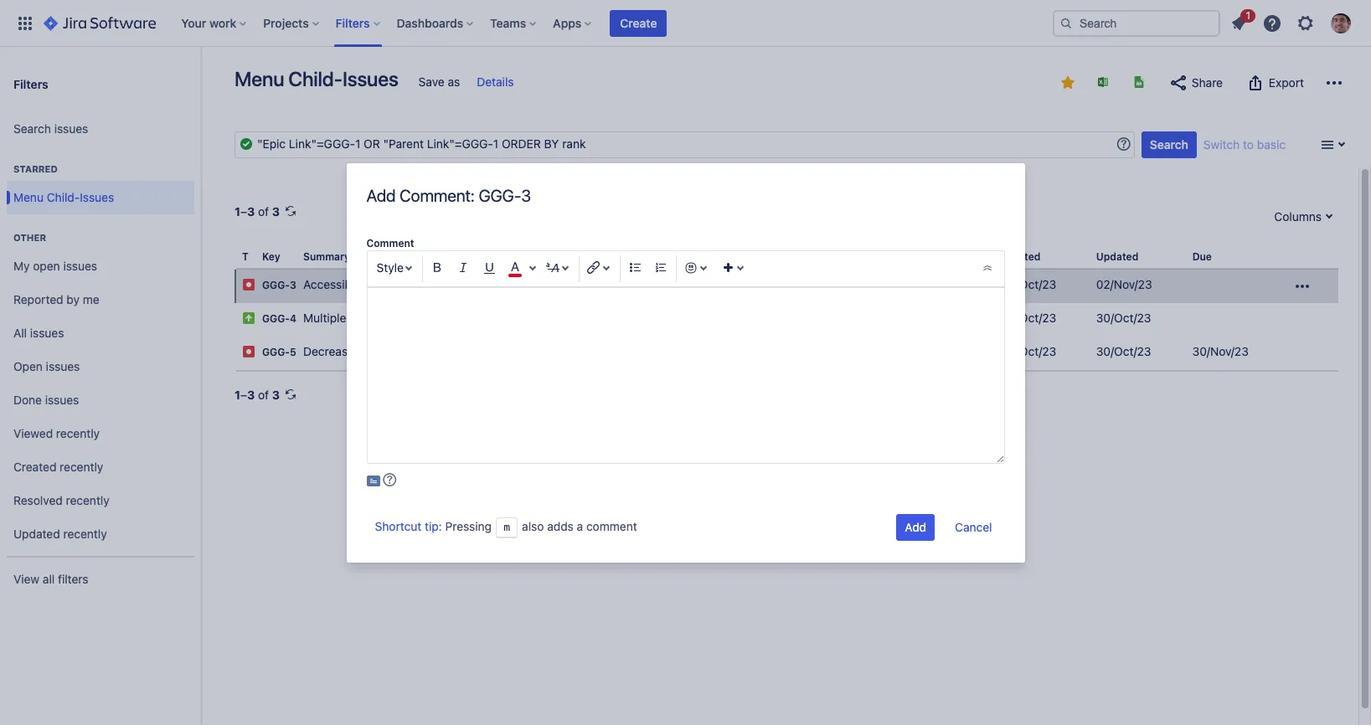 Task type: describe. For each thing, give the bounding box(es) containing it.
p
[[811, 250, 817, 263]]

child- inside the starred group
[[47, 190, 80, 204]]

viewed
[[13, 426, 53, 440]]

open issues link
[[7, 350, 194, 384]]

menu inside the starred group
[[13, 190, 44, 204]]

create
[[620, 15, 657, 30]]

ggg-3 link
[[262, 279, 296, 292]]

open
[[13, 359, 43, 373]]

viewed recently link
[[7, 417, 194, 451]]

reported
[[13, 292, 63, 306]]

my
[[13, 259, 30, 273]]

resolved recently
[[13, 493, 110, 507]]

resolved
[[13, 493, 63, 507]]

all
[[13, 326, 27, 340]]

30/nov/23
[[1193, 344, 1249, 359]]

recently for viewed recently
[[56, 426, 100, 440]]

all
[[43, 572, 55, 586]]

issues right 'open'
[[63, 259, 97, 273]]

updated recently link
[[7, 518, 194, 551]]

review
[[847, 278, 887, 291]]

done issues link
[[7, 384, 194, 417]]

search button
[[1142, 132, 1197, 158]]

me
[[83, 292, 99, 306]]

my open issues link
[[7, 250, 194, 283]]

slider
[[438, 344, 469, 359]]

issues inside the starred group
[[80, 190, 114, 204]]

Search field
[[1053, 10, 1221, 36]]

other group
[[7, 214, 194, 556]]

2 – from the top
[[240, 388, 247, 402]]

ggg- for accessibility
[[262, 279, 290, 292]]

summary
[[303, 250, 350, 263]]

ggg-4 link
[[262, 313, 297, 325]]

resolved recently link
[[7, 484, 194, 518]]

1 horizontal spatial issues
[[343, 67, 398, 90]]

ggg-3 accessibility options
[[262, 277, 416, 292]]

pressing
[[445, 519, 492, 533]]

by
[[66, 292, 80, 306]]

all issues
[[13, 326, 64, 340]]

4
[[290, 313, 297, 325]]

1 inside 'create' banner
[[1246, 9, 1251, 21]]

switch
[[1204, 137, 1240, 152]]

filters
[[58, 572, 88, 586]]

open
[[33, 259, 60, 273]]

decreasing accessibility slider speed link
[[303, 344, 505, 359]]

issues for done issues
[[45, 393, 79, 407]]

my open issues
[[13, 259, 97, 273]]

1 1 – 3 of 3 from the top
[[235, 204, 280, 219]]

view all filters
[[13, 572, 88, 586]]

status
[[831, 250, 863, 263]]

key
[[262, 250, 280, 263]]

Comment text field
[[367, 287, 1005, 464]]

as
[[448, 75, 460, 89]]

0 vertical spatial accessibility
[[303, 277, 371, 292]]

multiple
[[303, 311, 346, 325]]

basic
[[1257, 137, 1286, 152]]

shortcut tip: pressing
[[375, 519, 495, 533]]

save as button
[[410, 69, 469, 96]]

a
[[577, 519, 583, 533]]

recently for created recently
[[60, 460, 103, 474]]

issues for all issues
[[30, 326, 64, 340]]

created recently link
[[7, 451, 194, 484]]

improvement image
[[242, 312, 256, 325]]

search issues
[[13, 121, 88, 135]]

search for search
[[1150, 137, 1189, 152]]

primary element
[[10, 0, 1053, 46]]

bug image
[[242, 345, 256, 359]]

options
[[374, 277, 416, 292]]

1 – from the top
[[240, 204, 247, 219]]

2 of from the top
[[258, 388, 269, 402]]

tip:
[[425, 519, 442, 533]]

style link
[[372, 255, 420, 282]]

cancel
[[955, 520, 992, 534]]

recently for resolved recently
[[66, 493, 110, 507]]

save as
[[419, 75, 460, 89]]

menu child-issues link
[[7, 181, 194, 214]]

search image
[[1060, 16, 1073, 30]]

other
[[13, 232, 46, 243]]

add comment: ggg-3
[[367, 186, 531, 205]]

0 vertical spatial menu
[[235, 67, 284, 90]]

viewed recently
[[13, 426, 100, 440]]

created for created recently
[[13, 460, 56, 474]]

ggg- right comment:
[[479, 186, 521, 205]]

also adds a comment
[[519, 519, 637, 533]]

screen
[[379, 311, 417, 325]]

states
[[594, 311, 627, 325]]

1 vertical spatial 1
[[235, 204, 240, 219]]

1 horizontal spatial child-
[[288, 67, 343, 90]]

search issues link
[[7, 112, 194, 146]]

view
[[13, 572, 39, 586]]

also
[[522, 519, 544, 533]]

medium high image
[[811, 278, 824, 292]]

comment:
[[400, 186, 475, 205]]

all issues link
[[7, 317, 194, 350]]



Task type: vqa. For each thing, say whether or not it's contained in the screenshot.
THE DONE.
no



Task type: locate. For each thing, give the bounding box(es) containing it.
5
[[290, 346, 296, 359]]

None submit
[[897, 514, 935, 541]]

1 vertical spatial menu child-issues
[[13, 190, 114, 204]]

in review
[[834, 278, 887, 291]]

0 horizontal spatial updated
[[13, 527, 60, 541]]

comment
[[586, 519, 637, 533]]

view all filters link
[[7, 563, 194, 597]]

2 1 – 3 of 3 from the top
[[235, 388, 280, 402]]

issues up the starred
[[54, 121, 88, 135]]

0 vertical spatial –
[[240, 204, 247, 219]]

updated inside other group
[[13, 527, 60, 541]]

0 vertical spatial menu child-issues
[[235, 67, 398, 90]]

ggg- inside the ggg-3 accessibility options
[[262, 279, 290, 292]]

open issues
[[13, 359, 80, 373]]

0 vertical spatial updated
[[1096, 250, 1139, 263]]

0 vertical spatial 1
[[1246, 9, 1251, 21]]

ggg- right improvement image
[[262, 313, 290, 325]]

ggg- inside ggg-4 multiple start screen backgrounds for different game states
[[262, 313, 290, 325]]

recently down resolved recently link
[[63, 527, 107, 541]]

created for created
[[1001, 250, 1041, 263]]

recently down created recently link
[[66, 493, 110, 507]]

open in microsoft excel image
[[1097, 75, 1110, 89]]

issues down search issues link
[[80, 190, 114, 204]]

in
[[834, 278, 845, 291]]

game
[[561, 311, 591, 325]]

1 – 3 of 3 up t
[[235, 204, 280, 219]]

0 vertical spatial created
[[1001, 250, 1041, 263]]

of up key
[[258, 204, 269, 219]]

reported by me
[[13, 292, 99, 306]]

t
[[242, 250, 249, 263]]

save
[[419, 75, 445, 89]]

search for search issues
[[13, 121, 51, 135]]

accessibility options link
[[303, 277, 416, 292]]

1 vertical spatial accessibility
[[367, 344, 435, 359]]

1 of from the top
[[258, 204, 269, 219]]

adds
[[547, 519, 574, 533]]

backgrounds
[[420, 311, 490, 325]]

ggg-5 decreasing accessibility slider speed
[[262, 344, 505, 359]]

0 vertical spatial search
[[13, 121, 51, 135]]

1 vertical spatial of
[[258, 388, 269, 402]]

ggg-
[[479, 186, 521, 205], [262, 279, 290, 292], [262, 313, 290, 325], [262, 346, 290, 359]]

1 vertical spatial created
[[13, 460, 56, 474]]

done
[[13, 393, 42, 407]]

starred group
[[7, 146, 194, 220]]

get local help about wiki markup help image
[[383, 473, 397, 486]]

search inside button
[[1150, 137, 1189, 152]]

style
[[377, 260, 404, 274]]

0 horizontal spatial menu child-issues
[[13, 190, 114, 204]]

menu child-issues inside the starred group
[[13, 190, 114, 204]]

1 horizontal spatial menu
[[235, 67, 284, 90]]

m
[[504, 521, 510, 533]]

columns button
[[1266, 204, 1339, 230]]

issues up viewed recently
[[45, 393, 79, 407]]

1 horizontal spatial search
[[1150, 137, 1189, 152]]

accessibility
[[303, 277, 371, 292], [367, 344, 435, 359]]

recently for updated recently
[[63, 527, 107, 541]]

search left switch
[[1150, 137, 1189, 152]]

to
[[1243, 137, 1254, 152]]

recently down viewed recently link
[[60, 460, 103, 474]]

jira software image
[[44, 13, 156, 33], [44, 13, 156, 33]]

of
[[258, 204, 269, 219], [258, 388, 269, 402]]

2 vertical spatial 1
[[235, 388, 240, 402]]

shortcut
[[375, 519, 422, 533]]

1 vertical spatial –
[[240, 388, 247, 402]]

search
[[13, 121, 51, 135], [1150, 137, 1189, 152]]

different
[[512, 311, 558, 325]]

recently up created recently
[[56, 426, 100, 440]]

created recently
[[13, 460, 103, 474]]

30/oct/23
[[1001, 277, 1057, 292], [1001, 311, 1057, 325], [1096, 311, 1152, 325], [1001, 344, 1057, 359], [1096, 344, 1152, 359]]

due
[[1193, 250, 1212, 263]]

1 – 3 of 3 down bug image
[[235, 388, 280, 402]]

updated for updated
[[1096, 250, 1139, 263]]

small image
[[1061, 76, 1075, 90]]

child-
[[288, 67, 343, 90], [47, 190, 80, 204]]

bug image
[[242, 278, 256, 292]]

reported by me link
[[7, 283, 194, 317]]

ggg-4 multiple start screen backgrounds for different game states
[[262, 311, 627, 325]]

1 vertical spatial child-
[[47, 190, 80, 204]]

details
[[477, 75, 514, 89]]

0 vertical spatial issues
[[343, 67, 398, 90]]

0 horizontal spatial issues
[[80, 190, 114, 204]]

switch to basic
[[1204, 137, 1286, 152]]

shortcut tip: link
[[375, 519, 442, 533]]

speed
[[472, 344, 505, 359]]

created
[[1001, 250, 1041, 263], [13, 460, 56, 474]]

0 vertical spatial child-
[[288, 67, 343, 90]]

decreasing
[[303, 344, 364, 359]]

ggg- for decreasing
[[262, 346, 290, 359]]

– down bug image
[[240, 388, 247, 402]]

1 horizontal spatial menu child-issues
[[235, 67, 398, 90]]

issues right open
[[46, 359, 80, 373]]

ggg- for multiple
[[262, 313, 290, 325]]

create banner
[[0, 0, 1371, 47]]

switch to basic link
[[1204, 137, 1286, 152]]

start
[[349, 311, 376, 325]]

ggg- right bug image
[[262, 346, 290, 359]]

0 vertical spatial 1 – 3 of 3
[[235, 204, 280, 219]]

share
[[1192, 75, 1223, 90]]

issues for search issues
[[54, 121, 88, 135]]

02/nov/23
[[1096, 277, 1152, 292]]

1 – 3 of 3
[[235, 204, 280, 219], [235, 388, 280, 402]]

0 horizontal spatial menu
[[13, 190, 44, 204]]

columns
[[1275, 209, 1322, 224]]

1 vertical spatial updated
[[13, 527, 60, 541]]

search up the starred
[[13, 121, 51, 135]]

ggg-5 link
[[262, 346, 296, 359]]

0 horizontal spatial search
[[13, 121, 51, 135]]

accessibility down screen
[[367, 344, 435, 359]]

created inside other group
[[13, 460, 56, 474]]

1 vertical spatial 1 – 3 of 3
[[235, 388, 280, 402]]

of down ggg-5 link
[[258, 388, 269, 402]]

share link
[[1160, 70, 1232, 96]]

issues right all
[[30, 326, 64, 340]]

recently
[[56, 426, 100, 440], [60, 460, 103, 474], [66, 493, 110, 507], [63, 527, 107, 541]]

resolution
[[897, 250, 949, 263]]

accessibility down "summary"
[[303, 277, 371, 292]]

issues left save
[[343, 67, 398, 90]]

ggg- right bug icon
[[262, 279, 290, 292]]

menu
[[235, 67, 284, 90], [13, 190, 44, 204]]

updated up the 02/nov/23 on the top right
[[1096, 250, 1139, 263]]

1 horizontal spatial updated
[[1096, 250, 1139, 263]]

details link
[[477, 75, 514, 89]]

starred
[[13, 163, 58, 174]]

comment
[[367, 237, 414, 249]]

cancel link
[[946, 513, 1002, 540]]

issues
[[54, 121, 88, 135], [63, 259, 97, 273], [30, 326, 64, 340], [46, 359, 80, 373], [45, 393, 79, 407]]

unresolved
[[897, 277, 958, 292]]

issues for open issues
[[46, 359, 80, 373]]

open in google sheets image
[[1133, 75, 1146, 89]]

0 horizontal spatial created
[[13, 460, 56, 474]]

ggg- inside ggg-5 decreasing accessibility slider speed
[[262, 346, 290, 359]]

1 vertical spatial search
[[1150, 137, 1189, 152]]

multiple start screen backgrounds for different game states link
[[303, 311, 627, 325]]

updated down resolved
[[13, 527, 60, 541]]

0 vertical spatial of
[[258, 204, 269, 219]]

None text field
[[235, 132, 1135, 158]]

add
[[367, 186, 396, 205]]

– up t
[[240, 204, 247, 219]]

0 horizontal spatial child-
[[47, 190, 80, 204]]

1 vertical spatial issues
[[80, 190, 114, 204]]

3 inside the ggg-3 accessibility options
[[290, 279, 296, 292]]

1 horizontal spatial created
[[1001, 250, 1041, 263]]

updated for updated recently
[[13, 527, 60, 541]]

menu child-issues
[[235, 67, 398, 90], [13, 190, 114, 204]]

done issues
[[13, 393, 79, 407]]

updated
[[1096, 250, 1139, 263], [13, 527, 60, 541]]

filters
[[13, 77, 48, 91]]

for
[[494, 311, 509, 325]]

1 vertical spatial menu
[[13, 190, 44, 204]]

create button
[[610, 10, 667, 36]]



